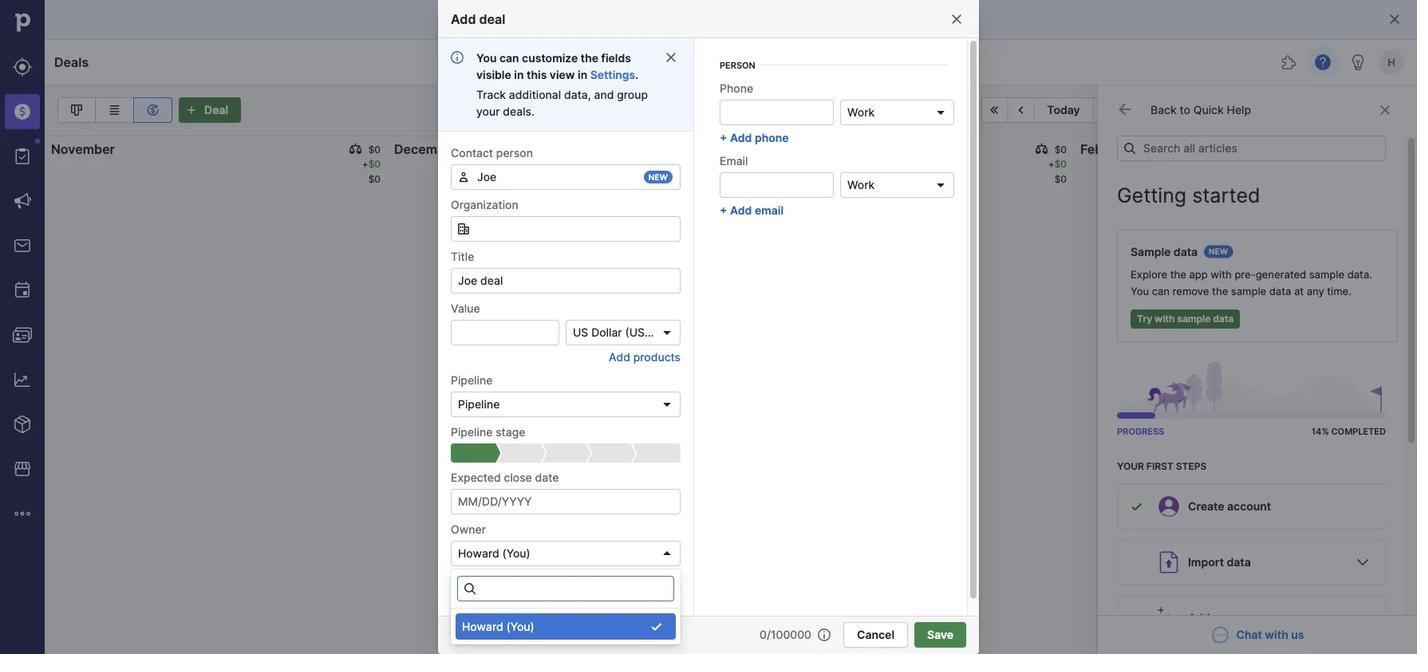 Task type: describe. For each thing, give the bounding box(es) containing it.
today
[[1047, 103, 1080, 117]]

back to quick help
[[1151, 103, 1251, 117]]

track
[[476, 88, 506, 101]]

chat
[[1236, 628, 1262, 642]]

new
[[1209, 247, 1228, 257]]

item owner's visibility group button
[[451, 593, 681, 618]]

more
[[1213, 612, 1240, 625]]

color primary image inside new field
[[457, 171, 470, 184]]

h
[[1388, 56, 1395, 68]]

first
[[1146, 460, 1173, 472]]

expected
[[451, 471, 501, 484]]

+ add email
[[720, 203, 784, 217]]

jump forward 4 months image
[[1123, 104, 1142, 116]]

to for visible
[[489, 574, 500, 588]]

completed
[[1331, 426, 1386, 437]]

(usd)
[[625, 326, 657, 340]]

person button
[[707, 56, 948, 75]]

group inside button
[[593, 599, 624, 612]]

and
[[594, 88, 614, 101]]

additional
[[509, 88, 561, 101]]

deal
[[204, 103, 228, 117]]

getting
[[1117, 184, 1187, 207]]

1 horizontal spatial sample
[[1231, 285, 1266, 298]]

new field
[[451, 164, 681, 190]]

back
[[1151, 103, 1177, 117]]

add products
[[609, 350, 681, 364]]

us
[[573, 326, 588, 340]]

howard for howard (you) popup button
[[458, 547, 499, 561]]

email
[[755, 203, 784, 217]]

pipeline inside button
[[1179, 103, 1222, 117]]

title
[[451, 250, 474, 263]]

deal button
[[179, 97, 241, 123]]

2 vertical spatial the
[[1212, 285, 1228, 298]]

add for add deal
[[451, 11, 476, 27]]

activities image
[[13, 281, 32, 300]]

today button
[[1034, 97, 1094, 123]]

cancel button
[[843, 622, 908, 648]]

try with sample data
[[1137, 313, 1234, 325]]

close
[[504, 471, 532, 484]]

pipeline button
[[451, 392, 681, 417]]

howard (you) for howard (you) popup button
[[458, 547, 530, 561]]

add up "email"
[[730, 131, 752, 144]]

pre-
[[1235, 268, 1256, 281]]

owner
[[451, 523, 486, 536]]

add deal
[[451, 11, 505, 27]]

sample data
[[1131, 245, 1198, 259]]

settings
[[590, 68, 635, 81]]

generated
[[1256, 268, 1306, 281]]

can inside explore the app with pre-generated sample data. you can remove the sample data at any time.
[[1152, 285, 1170, 298]]

data right import
[[1227, 556, 1251, 569]]

settings .
[[590, 68, 639, 81]]

campaigns image
[[13, 191, 32, 211]]

work for add phone
[[847, 106, 875, 119]]

add left email
[[730, 203, 752, 217]]

person
[[496, 146, 533, 160]]

create account
[[1188, 500, 1271, 513]]

2 in from the left
[[578, 68, 587, 81]]

+ $0 $0 for february
[[1391, 158, 1410, 185]]

any
[[1307, 285, 1324, 298]]

color primary inverted image
[[182, 104, 201, 116]]

1 in from the left
[[514, 68, 524, 81]]

us
[[1291, 628, 1304, 642]]

contact
[[451, 146, 493, 160]]

howard (you) for howard (you) option
[[462, 620, 534, 634]]

color positive image
[[1131, 500, 1143, 513]]

dollar
[[591, 326, 622, 340]]

try
[[1137, 313, 1152, 325]]

owner's
[[504, 599, 544, 612]]

howard (you) list box
[[451, 609, 681, 645]]

date
[[535, 471, 559, 484]]

insights image
[[13, 370, 32, 389]]

data,
[[564, 88, 591, 101]]

sales assistant image
[[1348, 53, 1368, 72]]

list image
[[105, 101, 124, 120]]

deal
[[479, 11, 505, 27]]

quick
[[1193, 103, 1224, 117]]

Search Pipedrive field
[[565, 46, 852, 78]]

color primary image inside work popup button
[[934, 179, 947, 191]]

november
[[51, 141, 115, 157]]

phone
[[720, 81, 753, 95]]

previous month image
[[1011, 104, 1030, 116]]

Pipeline field
[[451, 392, 681, 417]]

at
[[1294, 285, 1304, 298]]

color primary image inside pipeline button
[[1225, 104, 1244, 116]]

import data
[[1188, 556, 1251, 569]]

data.
[[1347, 268, 1372, 281]]

forecast image
[[143, 101, 162, 120]]

steps
[[1176, 460, 1207, 472]]

january 2024
[[737, 141, 823, 157]]

deals
[[54, 54, 89, 70]]

you inside you can customize the fields visible in this view in
[[476, 51, 497, 65]]

howard for howard (you) option
[[462, 620, 503, 634]]

person
[[720, 60, 755, 71]]

visible to
[[451, 574, 500, 588]]

the inside you can customize the fields visible in this view in
[[581, 51, 599, 65]]

+ add phone
[[720, 131, 789, 144]]

$0 $0
[[711, 158, 724, 185]]

fields
[[601, 51, 631, 65]]

2024
[[790, 141, 823, 157]]

email
[[720, 154, 748, 168]]

save button
[[914, 622, 966, 648]]

work field for phone
[[840, 100, 954, 125]]



Task type: vqa. For each thing, say whether or not it's contained in the screenshot.
color undefined icon for Data
no



Task type: locate. For each thing, give the bounding box(es) containing it.
color primary image inside work popup button
[[934, 106, 947, 119]]

color primary image inside pipeline popup button
[[661, 398, 673, 411]]

1 horizontal spatial + $0 $0
[[1048, 158, 1067, 185]]

can down explore
[[1152, 285, 1170, 298]]

add left more
[[1188, 612, 1210, 625]]

+ $0 $0 for november
[[362, 158, 381, 185]]

customize
[[522, 51, 578, 65]]

color primary image inside howard (you) popup button
[[661, 547, 673, 560]]

h button
[[1376, 46, 1407, 78]]

MM/DD/YYYY text field
[[451, 489, 681, 515]]

organization
[[451, 198, 518, 211]]

1 vertical spatial group
[[593, 599, 624, 612]]

howard inside option
[[462, 620, 503, 634]]

the right remove
[[1212, 285, 1228, 298]]

1 vertical spatial work
[[847, 178, 875, 192]]

+ for november
[[362, 158, 368, 170]]

+ $0 $0 for january 2024
[[1048, 158, 1067, 185]]

US Dollar (USD) field
[[566, 320, 681, 345]]

with for try with sample data
[[1155, 313, 1175, 325]]

0 vertical spatial work button
[[840, 100, 954, 125]]

the left fields
[[581, 51, 599, 65]]

group
[[617, 88, 648, 101], [593, 599, 624, 612]]

+
[[720, 131, 727, 144], [362, 158, 368, 170], [1048, 158, 1055, 170], [1391, 158, 1398, 170], [720, 203, 727, 217]]

2 horizontal spatial sample
[[1309, 268, 1345, 281]]

visibility
[[547, 599, 590, 612]]

0 vertical spatial you
[[476, 51, 497, 65]]

2 horizontal spatial the
[[1212, 285, 1228, 298]]

0 horizontal spatial you
[[476, 51, 497, 65]]

new
[[649, 172, 668, 182]]

group right visibility on the left bottom of the page
[[593, 599, 624, 612]]

account
[[1227, 500, 1271, 513]]

color primary image
[[950, 13, 963, 26], [1225, 104, 1244, 116], [1381, 104, 1400, 116], [934, 106, 947, 119], [1123, 142, 1136, 155], [692, 143, 705, 156], [1035, 143, 1048, 156], [457, 223, 470, 235], [661, 326, 673, 339], [1353, 553, 1372, 572], [455, 599, 474, 612], [657, 599, 677, 612], [1353, 609, 1372, 628], [650, 620, 663, 633], [818, 629, 831, 642]]

1 + $0 $0 from the left
[[362, 158, 381, 185]]

0 horizontal spatial can
[[499, 51, 519, 65]]

to right back
[[1180, 103, 1190, 117]]

14% completed
[[1312, 426, 1386, 437]]

1 vertical spatial with
[[1155, 313, 1175, 325]]

howard down item
[[462, 620, 503, 634]]

0 vertical spatial (you)
[[502, 547, 530, 561]]

sample
[[1131, 245, 1171, 259]]

users
[[1243, 612, 1273, 625]]

contact person
[[451, 146, 533, 160]]

you down explore
[[1131, 285, 1149, 298]]

2 work field from the top
[[840, 172, 954, 198]]

add for add more users
[[1188, 612, 1210, 625]]

with right app
[[1211, 268, 1232, 281]]

0 vertical spatial howard
[[458, 547, 499, 561]]

getting started
[[1117, 184, 1260, 207]]

0 vertical spatial to
[[1180, 103, 1190, 117]]

in left 'this'
[[514, 68, 524, 81]]

help
[[1227, 103, 1251, 117]]

add for add products
[[609, 350, 630, 364]]

color secondary image
[[1117, 101, 1133, 117], [1376, 104, 1395, 116]]

(you) inside option
[[506, 620, 534, 634]]

group inside the track additional data, and group your deals.
[[617, 88, 648, 101]]

with right try at the top right of the page
[[1155, 313, 1175, 325]]

to
[[1180, 103, 1190, 117], [489, 574, 500, 588]]

howard (you) inside popup button
[[458, 547, 530, 561]]

0 horizontal spatial to
[[489, 574, 500, 588]]

work button for + add phone
[[840, 100, 954, 125]]

color primary image inside pipeline button
[[1157, 104, 1176, 116]]

you inside explore the app with pre-generated sample data. you can remove the sample data at any time.
[[1131, 285, 1149, 298]]

track additional data, and group your deals.
[[476, 88, 648, 118]]

color info image
[[451, 51, 464, 64]]

color primary image inside howard (you) option
[[650, 620, 663, 633]]

2 horizontal spatial + $0 $0
[[1391, 158, 1410, 185]]

data down explore the app with pre-generated sample data. you can remove the sample data at any time.
[[1213, 313, 1234, 325]]

the left app
[[1170, 268, 1186, 281]]

0 vertical spatial the
[[581, 51, 599, 65]]

0 vertical spatial sample
[[1309, 268, 1345, 281]]

howard (you) inside option
[[462, 620, 534, 634]]

1 vertical spatial you
[[1131, 285, 1149, 298]]

to up item
[[489, 574, 500, 588]]

products image
[[13, 415, 32, 434]]

1 work field from the top
[[840, 100, 954, 125]]

+ $0 $0
[[362, 158, 381, 185], [1048, 158, 1067, 185], [1391, 158, 1410, 185]]

try with sample data button
[[1131, 310, 1240, 329]]

us dollar (usd)
[[573, 326, 657, 340]]

sample
[[1309, 268, 1345, 281], [1231, 285, 1266, 298], [1177, 313, 1211, 325]]

(you) for howard (you) option
[[506, 620, 534, 634]]

your
[[476, 105, 500, 118]]

can up visible
[[499, 51, 519, 65]]

can
[[499, 51, 519, 65], [1152, 285, 1170, 298]]

0 vertical spatial work field
[[840, 100, 954, 125]]

None text field
[[720, 100, 834, 125], [720, 172, 834, 198], [451, 216, 681, 242], [451, 320, 559, 345], [720, 100, 834, 125], [720, 172, 834, 198], [451, 216, 681, 242], [451, 320, 559, 345]]

explore
[[1131, 268, 1167, 281]]

deals image
[[13, 102, 32, 121]]

1 vertical spatial to
[[489, 574, 500, 588]]

settings link
[[590, 68, 635, 81]]

can inside you can customize the fields visible in this view in
[[499, 51, 519, 65]]

deals.
[[503, 105, 535, 118]]

color primary image
[[1388, 13, 1401, 26], [665, 51, 677, 64], [1157, 104, 1176, 116], [1362, 104, 1381, 116], [349, 143, 362, 156], [1379, 143, 1391, 156], [457, 171, 470, 184], [934, 179, 947, 191], [661, 398, 673, 411], [661, 547, 673, 560], [464, 582, 476, 595]]

1 horizontal spatial the
[[1170, 268, 1186, 281]]

2 work from the top
[[847, 178, 875, 192]]

0 horizontal spatial with
[[1155, 313, 1175, 325]]

data down generated
[[1269, 285, 1291, 298]]

0 horizontal spatial in
[[514, 68, 524, 81]]

the
[[581, 51, 599, 65], [1170, 268, 1186, 281], [1212, 285, 1228, 298]]

with
[[1211, 268, 1232, 281], [1155, 313, 1175, 325], [1265, 628, 1288, 642]]

sample inside button
[[1177, 313, 1211, 325]]

data up app
[[1174, 245, 1198, 259]]

howard (you) button
[[451, 541, 681, 567]]

expected close date
[[451, 471, 559, 484]]

quick add image
[[871, 53, 890, 72]]

1 vertical spatial work field
[[840, 172, 954, 198]]

pipeline button
[[1153, 97, 1248, 123]]

contacts image
[[13, 326, 32, 345]]

marketplace image
[[13, 460, 32, 479]]

2 work button from the top
[[840, 172, 954, 198]]

visible
[[476, 68, 511, 81]]

in right view
[[578, 68, 587, 81]]

(you) for howard (you) popup button
[[502, 547, 530, 561]]

with inside button
[[1155, 313, 1175, 325]]

explore the app with pre-generated sample data. you can remove the sample data at any time.
[[1131, 268, 1372, 298]]

sample up any
[[1309, 268, 1345, 281]]

you up visible
[[476, 51, 497, 65]]

0 horizontal spatial + $0 $0
[[362, 158, 381, 185]]

2 vertical spatial sample
[[1177, 313, 1211, 325]]

1 vertical spatial howard
[[462, 620, 503, 634]]

with for chat with us
[[1265, 628, 1288, 642]]

color undefined image
[[13, 147, 32, 166]]

work for add email
[[847, 178, 875, 192]]

products
[[633, 350, 681, 364]]

1 vertical spatial can
[[1152, 285, 1170, 298]]

None field
[[451, 216, 681, 242], [451, 541, 681, 645], [451, 216, 681, 242], [451, 541, 681, 645]]

$0
[[368, 144, 381, 156], [711, 144, 724, 156], [1055, 144, 1067, 156], [1398, 144, 1410, 156], [368, 158, 381, 170], [711, 158, 724, 170], [1055, 158, 1067, 170], [1398, 158, 1410, 170], [368, 174, 381, 185], [711, 174, 724, 185], [1055, 174, 1067, 185], [1398, 174, 1410, 185]]

pipeline stage
[[451, 425, 525, 439]]

0 horizontal spatial the
[[581, 51, 599, 65]]

to for back
[[1180, 103, 1190, 117]]

group down .
[[617, 88, 648, 101]]

(you) inside popup button
[[502, 547, 530, 561]]

your first steps
[[1117, 460, 1207, 472]]

jump back 4 months image
[[985, 104, 1004, 116]]

1 horizontal spatial can
[[1152, 285, 1170, 298]]

+ for january 2024
[[1048, 158, 1055, 170]]

january
[[737, 141, 787, 157]]

with left us
[[1265, 628, 1288, 642]]

1 work from the top
[[847, 106, 875, 119]]

howard down owner
[[458, 547, 499, 561]]

0 vertical spatial with
[[1211, 268, 1232, 281]]

1 vertical spatial sample
[[1231, 285, 1266, 298]]

2 vertical spatial with
[[1265, 628, 1288, 642]]

chat with us
[[1236, 628, 1304, 642]]

data inside button
[[1213, 313, 1234, 325]]

view
[[550, 68, 575, 81]]

howard inside popup button
[[458, 547, 499, 561]]

2 horizontal spatial with
[[1265, 628, 1288, 642]]

december 2023
[[394, 141, 494, 157]]

work button for + add email
[[840, 172, 954, 198]]

color secondary image down the h button
[[1376, 104, 1395, 116]]

1 horizontal spatial in
[[578, 68, 587, 81]]

0 vertical spatial work
[[847, 106, 875, 119]]

0 horizontal spatial sample
[[1177, 313, 1211, 325]]

Search all articles text field
[[1117, 136, 1386, 161]]

data
[[1174, 245, 1198, 259], [1269, 285, 1291, 298], [1213, 313, 1234, 325], [1227, 556, 1251, 569]]

us dollar (usd) button
[[566, 320, 681, 345]]

1 vertical spatial howard (you)
[[462, 620, 534, 634]]

app
[[1189, 268, 1208, 281]]

pipeline inside popup button
[[458, 398, 500, 411]]

2023
[[461, 141, 494, 157]]

1 work button from the top
[[840, 100, 954, 125]]

you
[[476, 51, 497, 65], [1131, 285, 1149, 298]]

0 vertical spatial group
[[617, 88, 648, 101]]

import
[[1188, 556, 1224, 569]]

howard
[[458, 547, 499, 561], [462, 620, 503, 634]]

item
[[477, 599, 500, 612]]

visible
[[451, 574, 486, 588]]

sample down pre-
[[1231, 285, 1266, 298]]

14%
[[1312, 426, 1329, 437]]

add left deal at top
[[451, 11, 476, 27]]

sales inbox image
[[13, 236, 32, 255]]

with inside explore the app with pre-generated sample data. you can remove the sample data at any time.
[[1211, 268, 1232, 281]]

more image
[[13, 504, 32, 523]]

howard (you) up the visible to
[[458, 547, 530, 561]]

(you) down owner's
[[506, 620, 534, 634]]

menu
[[0, 0, 45, 654]]

work field for email
[[840, 172, 954, 198]]

color primary image inside us dollar (usd) 'popup button'
[[661, 326, 673, 339]]

leads image
[[13, 57, 32, 77]]

0 vertical spatial can
[[499, 51, 519, 65]]

1 vertical spatial the
[[1170, 268, 1186, 281]]

howard (you) option
[[456, 614, 676, 640]]

1 horizontal spatial with
[[1211, 268, 1232, 281]]

progress
[[1117, 426, 1164, 437]]

1 horizontal spatial color secondary image
[[1376, 104, 1395, 116]]

(you)
[[502, 547, 530, 561], [506, 620, 534, 634]]

item owner's visibility group
[[477, 599, 624, 612]]

0 horizontal spatial color secondary image
[[1117, 101, 1133, 117]]

sample down remove
[[1177, 313, 1211, 325]]

0/100000
[[760, 628, 811, 642]]

0 vertical spatial howard (you)
[[458, 547, 530, 561]]

december
[[394, 141, 458, 157]]

pipeline image
[[67, 101, 86, 120]]

.
[[635, 68, 639, 81]]

started
[[1192, 184, 1260, 207]]

Work field
[[840, 100, 954, 125], [840, 172, 954, 198]]

1 horizontal spatial you
[[1131, 285, 1149, 298]]

february
[[1080, 141, 1136, 157]]

quick help image
[[1313, 53, 1332, 72]]

howard (you) down item
[[462, 620, 534, 634]]

1 vertical spatial work button
[[840, 172, 954, 198]]

add down us dollar (usd) field on the left
[[609, 350, 630, 364]]

phone
[[755, 131, 789, 144]]

1 vertical spatial (you)
[[506, 620, 534, 634]]

menu item
[[0, 89, 45, 134]]

2 + $0 $0 from the left
[[1048, 158, 1067, 185]]

color secondary image left back
[[1117, 101, 1133, 117]]

+ for february
[[1391, 158, 1398, 170]]

your
[[1117, 460, 1144, 472]]

1 horizontal spatial to
[[1180, 103, 1190, 117]]

(you) up owner's
[[502, 547, 530, 561]]

home image
[[10, 10, 34, 34]]

3 + $0 $0 from the left
[[1391, 158, 1410, 185]]

create
[[1188, 500, 1224, 513]]

None text field
[[451, 164, 681, 190], [451, 268, 681, 294], [457, 576, 674, 602], [451, 164, 681, 190], [451, 268, 681, 294], [457, 576, 674, 602]]

save
[[927, 628, 953, 642]]

data inside explore the app with pre-generated sample data. you can remove the sample data at any time.
[[1269, 285, 1291, 298]]



